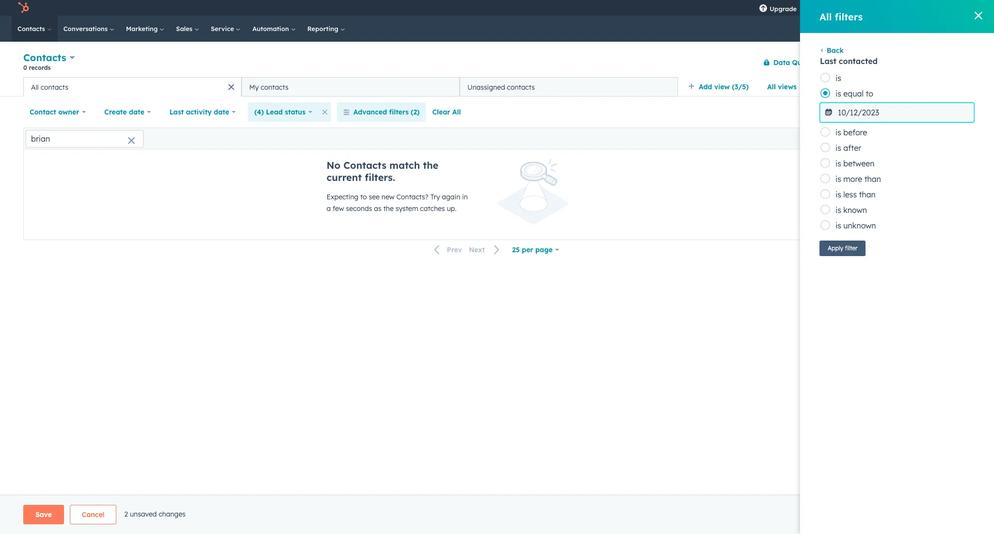 Task type: describe. For each thing, give the bounding box(es) containing it.
pagination navigation
[[429, 243, 506, 256]]

page section element
[[0, 505, 994, 524]]

less
[[844, 190, 857, 199]]

system
[[396, 204, 418, 213]]

reporting
[[307, 25, 340, 32]]

25 per page button
[[506, 240, 566, 259]]

hubspot link
[[12, 2, 36, 14]]

save view button
[[918, 104, 971, 120]]

save view
[[935, 108, 963, 115]]

is for is
[[836, 73, 841, 83]]

contacts link
[[12, 16, 58, 42]]

conversations
[[63, 25, 110, 32]]

save for save view
[[935, 108, 949, 115]]

upgrade image
[[759, 4, 768, 13]]

contact owner
[[30, 108, 79, 116]]

is for is unknown
[[836, 221, 841, 230]]

calling icon image
[[809, 5, 818, 14]]

contacts for unassigned contacts
[[507, 83, 535, 91]]

all for all views
[[767, 82, 776, 91]]

contacts?
[[396, 193, 429, 201]]

search button
[[967, 20, 986, 37]]

all contacts
[[31, 83, 68, 91]]

cancel button
[[70, 505, 117, 524]]

match
[[390, 159, 420, 171]]

unsaved
[[130, 510, 157, 518]]

than for is less than
[[859, 190, 876, 199]]

1 date from the left
[[129, 108, 144, 116]]

automation link
[[247, 16, 302, 42]]

2 date from the left
[[214, 108, 229, 116]]

0 vertical spatial to
[[866, 89, 874, 98]]

activity
[[186, 108, 212, 116]]

help button
[[845, 0, 861, 16]]

is for is before
[[836, 128, 841, 137]]

next
[[469, 246, 485, 254]]

menu containing apoptosis studios
[[753, 0, 983, 19]]

back button
[[820, 46, 844, 55]]

all for all filters
[[820, 10, 832, 23]]

(4) lead status
[[254, 108, 306, 116]]

unassigned contacts button
[[460, 77, 678, 97]]

contacted
[[839, 56, 878, 66]]

filters.
[[365, 171, 395, 183]]

data
[[774, 58, 790, 67]]

studios
[[946, 4, 968, 12]]

contact owner button
[[23, 102, 92, 122]]

my contacts
[[249, 83, 289, 91]]

contacts inside contacts popup button
[[23, 51, 66, 64]]

apoptosis studios button
[[898, 0, 983, 16]]

is for is known
[[836, 205, 841, 215]]

is less than
[[836, 190, 876, 199]]

next button
[[466, 244, 506, 256]]

few
[[333, 204, 344, 213]]

is unknown
[[836, 221, 876, 230]]

all inside the clear all button
[[452, 108, 461, 116]]

page
[[535, 245, 553, 254]]

automation
[[252, 25, 291, 32]]

help image
[[848, 4, 857, 13]]

contacts banner
[[23, 50, 971, 77]]

close image
[[975, 12, 983, 19]]

last for last activity date
[[169, 108, 184, 116]]

service link
[[205, 16, 247, 42]]

data quality
[[774, 58, 817, 67]]

last activity date button
[[163, 102, 242, 122]]

my
[[249, 83, 259, 91]]

new
[[382, 193, 395, 201]]

apoptosis
[[914, 4, 944, 12]]

in
[[462, 193, 468, 201]]

last contacted
[[820, 56, 878, 66]]

is after
[[836, 143, 861, 153]]

import button
[[872, 55, 908, 70]]

(4) lead status button
[[248, 102, 319, 122]]

25 per page
[[512, 245, 553, 254]]

conversations link
[[58, 16, 120, 42]]

Search HubSpot search field
[[858, 20, 977, 37]]

25
[[512, 245, 520, 254]]

is for is less than
[[836, 190, 841, 199]]

2
[[124, 510, 128, 518]]

apply filter button
[[820, 241, 866, 256]]

marketing
[[126, 25, 160, 32]]

hubspot image
[[17, 2, 29, 14]]

current
[[327, 171, 362, 183]]

(3/5)
[[732, 82, 749, 91]]

try
[[431, 193, 440, 201]]

is more than
[[836, 174, 881, 184]]

advanced
[[353, 108, 387, 116]]

(4)
[[254, 108, 264, 116]]

expecting
[[327, 193, 358, 201]]

marketing link
[[120, 16, 170, 42]]

contacts inside no contacts match the current filters.
[[344, 159, 387, 171]]

settings image
[[867, 4, 876, 13]]

clear all
[[432, 108, 461, 116]]

upgrade
[[770, 5, 797, 13]]

more
[[844, 174, 862, 184]]

Enter value text field
[[820, 103, 974, 122]]

no contacts match the current filters.
[[327, 159, 439, 183]]

per
[[522, 245, 533, 254]]

prev
[[447, 246, 462, 254]]

notifications image
[[885, 4, 894, 13]]

the inside no contacts match the current filters.
[[423, 159, 439, 171]]

changes
[[159, 510, 186, 518]]

view for add
[[714, 82, 730, 91]]

apply filter
[[828, 244, 858, 252]]

save for save
[[35, 510, 52, 519]]

filters for advanced
[[389, 108, 409, 116]]

view for save
[[950, 108, 963, 115]]

as
[[374, 204, 382, 213]]

add
[[699, 82, 712, 91]]



Task type: locate. For each thing, give the bounding box(es) containing it.
data quality button
[[757, 53, 818, 72]]

see
[[369, 193, 380, 201]]

all filters
[[820, 10, 863, 23]]

than for is more than
[[865, 174, 881, 184]]

save inside the page section element
[[35, 510, 52, 519]]

filters for all
[[835, 10, 863, 23]]

unassigned contacts
[[468, 83, 535, 91]]

0 vertical spatial last
[[820, 56, 837, 66]]

view inside button
[[950, 108, 963, 115]]

1 horizontal spatial filters
[[835, 10, 863, 23]]

all inside the all views link
[[767, 82, 776, 91]]

0 horizontal spatial the
[[383, 204, 394, 213]]

expecting to see new contacts? try again in a few seconds as the system catches up.
[[327, 193, 468, 213]]

2 vertical spatial contacts
[[344, 159, 387, 171]]

records
[[29, 64, 51, 71]]

is left equal
[[836, 89, 841, 98]]

1 is from the top
[[836, 73, 841, 83]]

view
[[714, 82, 730, 91], [950, 108, 963, 115]]

clear all button
[[426, 102, 467, 122]]

contact
[[30, 108, 56, 116]]

create date
[[104, 108, 144, 116]]

1 vertical spatial view
[[950, 108, 963, 115]]

status
[[285, 108, 306, 116]]

is left after
[[836, 143, 841, 153]]

reporting link
[[302, 16, 351, 42]]

0 horizontal spatial last
[[169, 108, 184, 116]]

6 is from the top
[[836, 174, 841, 184]]

unassigned
[[468, 83, 505, 91]]

advanced filters (2) button
[[337, 102, 426, 122]]

settings link
[[861, 0, 881, 16]]

1 vertical spatial save
[[35, 510, 52, 519]]

0 horizontal spatial to
[[360, 193, 367, 201]]

actions
[[832, 58, 852, 66]]

no
[[327, 159, 341, 171]]

sales
[[176, 25, 194, 32]]

contacts up records in the left of the page
[[23, 51, 66, 64]]

between
[[844, 159, 875, 168]]

8 is from the top
[[836, 205, 841, 215]]

view inside popup button
[[714, 82, 730, 91]]

2 is from the top
[[836, 89, 841, 98]]

is left 'more' on the top
[[836, 174, 841, 184]]

to
[[866, 89, 874, 98], [360, 193, 367, 201]]

clear
[[432, 108, 450, 116]]

clear input image
[[128, 137, 135, 145]]

0 horizontal spatial contacts
[[41, 83, 68, 91]]

is known
[[836, 205, 867, 215]]

notifications button
[[881, 0, 898, 16]]

all down the 0 records
[[31, 83, 39, 91]]

all right calling icon
[[820, 10, 832, 23]]

is
[[836, 73, 841, 83], [836, 89, 841, 98], [836, 128, 841, 137], [836, 143, 841, 153], [836, 159, 841, 168], [836, 174, 841, 184], [836, 190, 841, 199], [836, 205, 841, 215], [836, 221, 841, 230]]

all views
[[767, 82, 797, 91]]

last for last contacted
[[820, 56, 837, 66]]

3 is from the top
[[836, 128, 841, 137]]

contacts for all contacts
[[41, 83, 68, 91]]

date right create
[[129, 108, 144, 116]]

1 horizontal spatial to
[[866, 89, 874, 98]]

2 unsaved changes
[[122, 510, 186, 518]]

0 vertical spatial the
[[423, 159, 439, 171]]

1 horizontal spatial save
[[935, 108, 949, 115]]

than right 'more' on the top
[[865, 174, 881, 184]]

1 horizontal spatial view
[[950, 108, 963, 115]]

contacts right "no"
[[344, 159, 387, 171]]

0 horizontal spatial save
[[35, 510, 52, 519]]

a
[[327, 204, 331, 213]]

0 horizontal spatial date
[[129, 108, 144, 116]]

contacts right my
[[261, 83, 289, 91]]

0 vertical spatial than
[[865, 174, 881, 184]]

0 vertical spatial view
[[714, 82, 730, 91]]

last left activity
[[169, 108, 184, 116]]

the inside expecting to see new contacts? try again in a few seconds as the system catches up.
[[383, 204, 394, 213]]

contacts down hubspot link at the left top of page
[[17, 25, 47, 32]]

1 horizontal spatial the
[[423, 159, 439, 171]]

contacts button
[[23, 50, 75, 65]]

date
[[129, 108, 144, 116], [214, 108, 229, 116]]

2 horizontal spatial contacts
[[507, 83, 535, 91]]

seconds
[[346, 204, 372, 213]]

1 vertical spatial filters
[[389, 108, 409, 116]]

1 vertical spatial the
[[383, 204, 394, 213]]

is for is equal to
[[836, 89, 841, 98]]

4 is from the top
[[836, 143, 841, 153]]

import
[[880, 58, 900, 66]]

owner
[[58, 108, 79, 116]]

than right the less on the right top
[[859, 190, 876, 199]]

contacts inside button
[[41, 83, 68, 91]]

all views link
[[761, 77, 803, 97]]

0 horizontal spatial filters
[[389, 108, 409, 116]]

last inside last activity date popup button
[[169, 108, 184, 116]]

1 horizontal spatial contacts
[[261, 83, 289, 91]]

contacts down contacts banner
[[507, 83, 535, 91]]

is before
[[836, 128, 867, 137]]

is down is after
[[836, 159, 841, 168]]

again
[[442, 193, 460, 201]]

1 horizontal spatial last
[[820, 56, 837, 66]]

back
[[827, 46, 844, 55]]

save
[[935, 108, 949, 115], [35, 510, 52, 519]]

the
[[423, 159, 439, 171], [383, 204, 394, 213]]

all for all contacts
[[31, 83, 39, 91]]

is for is after
[[836, 143, 841, 153]]

(2)
[[411, 108, 420, 116]]

service
[[211, 25, 236, 32]]

is between
[[836, 159, 875, 168]]

all
[[820, 10, 832, 23], [767, 82, 776, 91], [31, 83, 39, 91], [452, 108, 461, 116]]

9 is from the top
[[836, 221, 841, 230]]

quality
[[792, 58, 817, 67]]

all left views
[[767, 82, 776, 91]]

1 vertical spatial to
[[360, 193, 367, 201]]

apply
[[828, 244, 844, 252]]

contacts down records in the left of the page
[[41, 83, 68, 91]]

my contacts button
[[242, 77, 460, 97]]

2 contacts from the left
[[261, 83, 289, 91]]

after
[[844, 143, 861, 153]]

is down is known
[[836, 221, 841, 230]]

the right match
[[423, 159, 439, 171]]

the right as at the left
[[383, 204, 394, 213]]

0 horizontal spatial view
[[714, 82, 730, 91]]

cancel
[[82, 510, 104, 519]]

sales link
[[170, 16, 205, 42]]

than
[[865, 174, 881, 184], [859, 190, 876, 199]]

unknown
[[844, 221, 876, 230]]

views
[[778, 82, 797, 91]]

contacts
[[41, 83, 68, 91], [261, 83, 289, 91], [507, 83, 535, 91]]

up.
[[447, 204, 457, 213]]

is for is between
[[836, 159, 841, 168]]

search image
[[972, 24, 981, 33]]

is left 'known'
[[836, 205, 841, 215]]

last down back button
[[820, 56, 837, 66]]

menu
[[753, 0, 983, 19]]

filters inside advanced filters (2) button
[[389, 108, 409, 116]]

advanced filters (2)
[[353, 108, 420, 116]]

is equal to
[[836, 89, 874, 98]]

filter
[[845, 244, 858, 252]]

known
[[844, 205, 867, 215]]

add view (3/5) button
[[682, 77, 761, 97]]

marketplaces image
[[830, 4, 839, 13]]

is left 'before'
[[836, 128, 841, 137]]

tara schultz image
[[904, 3, 912, 12]]

Search name, phone, email addresses, or company search field
[[26, 130, 144, 147]]

3 contacts from the left
[[507, 83, 535, 91]]

is left the less on the right top
[[836, 190, 841, 199]]

contacts
[[17, 25, 47, 32], [23, 51, 66, 64], [344, 159, 387, 171]]

equal
[[844, 89, 864, 98]]

1 contacts from the left
[[41, 83, 68, 91]]

calling icon button
[[805, 1, 822, 15]]

contacts for my contacts
[[261, 83, 289, 91]]

0 records
[[23, 64, 51, 71]]

5 is from the top
[[836, 159, 841, 168]]

0 vertical spatial filters
[[835, 10, 863, 23]]

create date button
[[98, 102, 157, 122]]

add view (3/5)
[[699, 82, 749, 91]]

date right activity
[[214, 108, 229, 116]]

is for is more than
[[836, 174, 841, 184]]

0 vertical spatial save
[[935, 108, 949, 115]]

apoptosis studios
[[914, 4, 968, 12]]

all inside all contacts button
[[31, 83, 39, 91]]

filters
[[835, 10, 863, 23], [389, 108, 409, 116]]

1 vertical spatial last
[[169, 108, 184, 116]]

contacts inside contacts link
[[17, 25, 47, 32]]

1 vertical spatial than
[[859, 190, 876, 199]]

actions button
[[824, 55, 866, 70]]

to left the see
[[360, 193, 367, 201]]

0 vertical spatial contacts
[[17, 25, 47, 32]]

1 vertical spatial contacts
[[23, 51, 66, 64]]

all right clear
[[452, 108, 461, 116]]

lead
[[266, 108, 283, 116]]

7 is from the top
[[836, 190, 841, 199]]

0
[[23, 64, 27, 71]]

1 horizontal spatial date
[[214, 108, 229, 116]]

last activity date
[[169, 108, 229, 116]]

to inside expecting to see new contacts? try again in a few seconds as the system catches up.
[[360, 193, 367, 201]]

is down actions
[[836, 73, 841, 83]]

to right equal
[[866, 89, 874, 98]]



Task type: vqa. For each thing, say whether or not it's contained in the screenshot.
better
no



